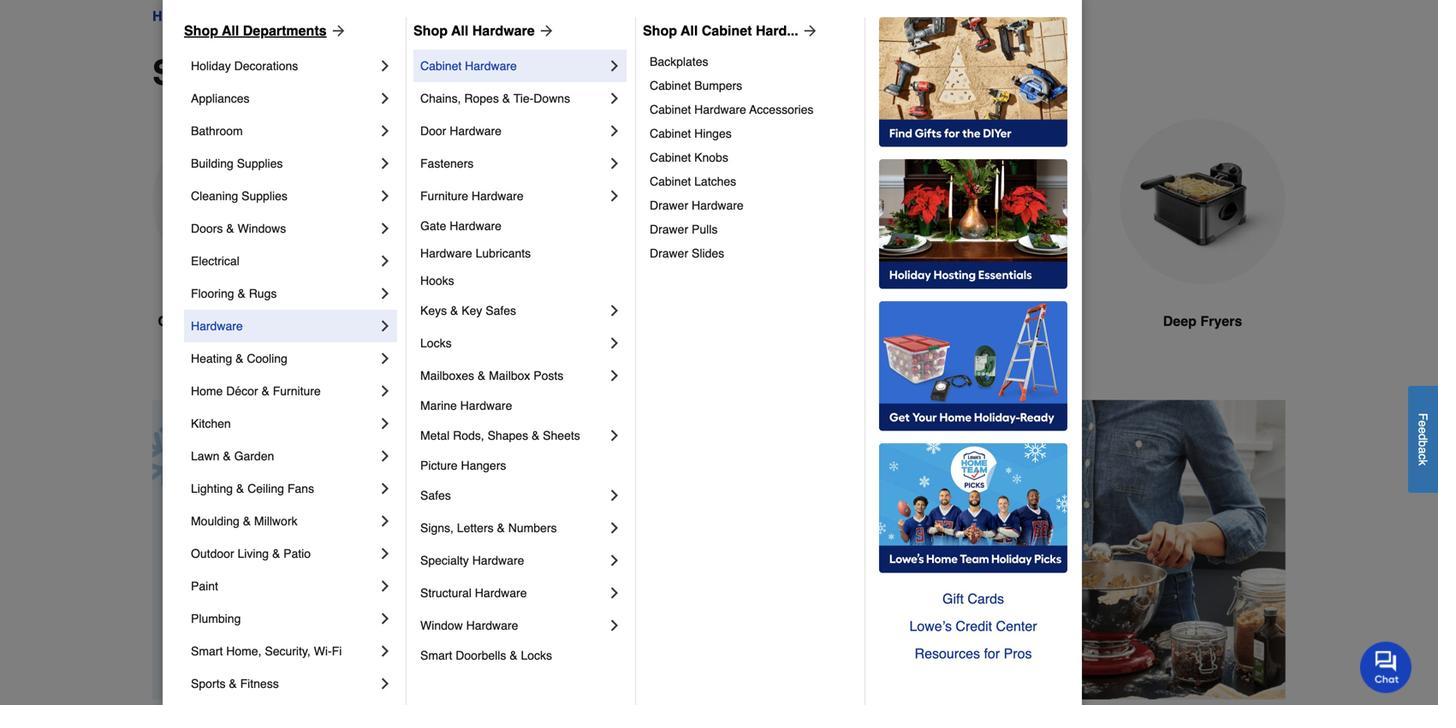Task type: vqa. For each thing, say whether or not it's contained in the screenshot.
Smart for Smart Doorbells & Locks
yes



Task type: describe. For each thing, give the bounding box(es) containing it.
mailbox
[[489, 369, 530, 383]]

arrow right image
[[798, 22, 819, 39]]

chevron right image for lawn & garden
[[377, 448, 394, 465]]

gate
[[420, 219, 446, 233]]

chevron right image for signs, letters & numbers
[[606, 520, 623, 537]]

lowe's
[[909, 618, 952, 634]]

& left patio
[[272, 547, 280, 561]]

paint
[[191, 580, 218, 593]]

specialty
[[420, 554, 469, 568]]

chevron right image for keys & key safes
[[606, 302, 623, 319]]

gift
[[942, 591, 964, 607]]

chevron right image for smart home, security, wi-fi
[[377, 643, 394, 660]]

b
[[1416, 440, 1430, 447]]

small appliances link
[[293, 6, 398, 27]]

ice
[[423, 313, 442, 329]]

chevron right image for door hardware
[[606, 122, 623, 140]]

ceiling
[[248, 482, 284, 496]]

supplies for building supplies
[[237, 157, 283, 170]]

k
[[1416, 460, 1430, 466]]

cabinet for cabinet hardware
[[420, 59, 462, 73]]

chains,
[[420, 92, 461, 105]]

1 vertical spatial small appliances
[[152, 53, 435, 92]]

drawer for drawer hardware
[[650, 199, 688, 212]]

key
[[462, 304, 482, 318]]

hardware for furniture hardware
[[472, 189, 524, 203]]

departments
[[243, 23, 327, 39]]

cabinet bumpers
[[650, 79, 742, 92]]

window
[[420, 619, 463, 633]]

drawer hardware link
[[650, 193, 853, 217]]

picture hangers link
[[420, 452, 623, 479]]

& right doors
[[226, 222, 234, 235]]

shop for shop all hardware
[[413, 23, 448, 39]]

drawer slides link
[[650, 241, 853, 265]]

chevron right image for metal rods, shapes & sheets
[[606, 427, 623, 444]]

shop all hardware link
[[413, 21, 555, 41]]

hardware for drawer hardware
[[692, 199, 744, 212]]

bathroom
[[191, 124, 243, 138]]

pros
[[1004, 646, 1032, 662]]

chains, ropes & tie-downs
[[420, 92, 570, 105]]

& left sheets
[[532, 429, 540, 443]]

chevron right image for locks
[[606, 335, 623, 352]]

& left millwork
[[243, 514, 251, 528]]

portable ice makers
[[365, 313, 493, 329]]

resources for pros link
[[879, 640, 1067, 668]]

a gray ninja blender. image
[[926, 119, 1092, 284]]

security,
[[265, 645, 311, 658]]

outdoor living & patio
[[191, 547, 311, 561]]

c
[[1416, 454, 1430, 460]]

f e e d b a c k
[[1416, 413, 1430, 466]]

a chefman stainless steel deep fryer. image
[[1120, 119, 1286, 284]]

cleaning supplies
[[191, 189, 288, 203]]

advertisement region
[[152, 400, 1286, 703]]

cleaning supplies link
[[191, 180, 377, 212]]

countertop
[[158, 313, 232, 329]]

lawn & garden
[[191, 449, 274, 463]]

backplates
[[650, 55, 708, 68]]

metal
[[420, 429, 450, 443]]

& right 'letters'
[[497, 521, 505, 535]]

2 e from the top
[[1416, 427, 1430, 434]]

hard...
[[756, 23, 798, 39]]

chevron right image for appliances
[[377, 90, 394, 107]]

décor
[[226, 384, 258, 398]]

shop all departments link
[[184, 21, 347, 41]]

f
[[1416, 413, 1430, 420]]

sheets
[[543, 429, 580, 443]]

chevron right image for specialty hardware
[[606, 552, 623, 569]]

a
[[1416, 447, 1430, 454]]

microwaves
[[235, 313, 313, 329]]

hardware up the "cabinet hardware" link
[[472, 23, 535, 39]]

moulding
[[191, 514, 240, 528]]

safes link
[[420, 479, 606, 512]]

chevron right image for fasteners
[[606, 155, 623, 172]]

locks link
[[420, 327, 606, 360]]

appliances right departments
[[331, 8, 398, 24]]

backplates link
[[650, 50, 853, 74]]

electrical link
[[191, 245, 377, 277]]

fasteners
[[420, 157, 474, 170]]

cabinet bumpers link
[[650, 74, 853, 98]]

pulls
[[692, 223, 718, 236]]

cabinet for cabinet hardware accessories
[[650, 103, 691, 116]]

keys & key safes link
[[420, 294, 606, 327]]

& left key
[[450, 304, 458, 318]]

toaster ovens
[[575, 313, 669, 329]]

lawn & garden link
[[191, 440, 377, 473]]

appliances up the bathroom
[[191, 92, 250, 105]]

chevron right image for flooring & rugs
[[377, 285, 394, 302]]

chevron right image for lighting & ceiling fans
[[377, 480, 394, 497]]

holiday decorations link
[[191, 50, 377, 82]]

signs, letters & numbers
[[420, 521, 557, 535]]

smart home, security, wi-fi link
[[191, 635, 377, 668]]

chevron right image for sports & fitness
[[377, 675, 394, 693]]

& right the sports at the left of page
[[229, 677, 237, 691]]

center
[[996, 618, 1037, 634]]

chevron right image for holiday decorations
[[377, 57, 394, 74]]

hardware for window hardware
[[466, 619, 518, 633]]

arrow right image for shop all departments
[[327, 22, 347, 39]]

smart for smart doorbells & locks
[[420, 649, 452, 663]]

cabinet knobs link
[[650, 146, 853, 169]]

flooring & rugs
[[191, 287, 277, 300]]

a black and stainless steel countertop microwave. image
[[152, 119, 318, 284]]

hardware lubricants link
[[420, 240, 623, 267]]

shop for shop all cabinet hard...
[[643, 23, 677, 39]]

gate hardware
[[420, 219, 502, 233]]

gate hardware link
[[420, 212, 623, 240]]

signs, letters & numbers link
[[420, 512, 606, 544]]

plumbing
[[191, 612, 241, 626]]

chevron right image for window hardware
[[606, 617, 623, 634]]

chat invite button image
[[1360, 641, 1412, 693]]

heating & cooling link
[[191, 342, 377, 375]]

supplies for cleaning supplies
[[242, 189, 288, 203]]

kitchen
[[191, 417, 231, 431]]

specialty hardware link
[[420, 544, 606, 577]]

ropes
[[464, 92, 499, 105]]

countertop microwaves
[[158, 313, 313, 329]]

furniture inside home décor & furniture 'link'
[[273, 384, 321, 398]]

shop all departments
[[184, 23, 327, 39]]

& left ceiling
[[236, 482, 244, 496]]

chevron right image for moulding & millwork
[[377, 513, 394, 530]]

cabinet knobs
[[650, 151, 728, 164]]

chevron right image for paint
[[377, 578, 394, 595]]

home décor & furniture
[[191, 384, 321, 398]]

letters
[[457, 521, 494, 535]]

appliances down small appliances link
[[253, 53, 435, 92]]

chevron right image for cabinet hardware
[[606, 57, 623, 74]]

smart for smart home, security, wi-fi
[[191, 645, 223, 658]]

holiday hosting essentials. image
[[879, 159, 1067, 289]]

for
[[984, 646, 1000, 662]]

cabinet hinges
[[650, 127, 732, 140]]

lowe's credit center link
[[879, 613, 1067, 640]]

building
[[191, 157, 234, 170]]

plumbing link
[[191, 603, 377, 635]]

drawer for drawer pulls
[[650, 223, 688, 236]]

lighting & ceiling fans
[[191, 482, 314, 496]]



Task type: locate. For each thing, give the bounding box(es) containing it.
structural
[[420, 586, 472, 600]]

windows
[[238, 222, 286, 235]]

hardware for cabinet hardware
[[465, 59, 517, 73]]

hardware up window hardware link
[[475, 586, 527, 600]]

deep fryers
[[1163, 313, 1242, 329]]

arrow right image inside shop all departments link
[[327, 22, 347, 39]]

hardware up chains, ropes & tie-downs
[[465, 59, 517, 73]]

fitness
[[240, 677, 279, 691]]

3 drawer from the top
[[650, 247, 688, 260]]

hardware inside "link"
[[694, 103, 746, 116]]

2 vertical spatial drawer
[[650, 247, 688, 260]]

locks down ice
[[420, 336, 452, 350]]

1 vertical spatial appliances link
[[191, 82, 377, 115]]

3 shop from the left
[[643, 23, 677, 39]]

drawer pulls
[[650, 223, 718, 236]]

locks inside "locks" 'link'
[[420, 336, 452, 350]]

shop up "cabinet hardware"
[[413, 23, 448, 39]]

e up b
[[1416, 427, 1430, 434]]

furniture up gate
[[420, 189, 468, 203]]

door
[[420, 124, 446, 138]]

hangers
[[461, 459, 506, 473]]

chevron right image for furniture hardware
[[606, 187, 623, 205]]

garden
[[234, 449, 274, 463]]

deep fryers link
[[1120, 119, 1286, 373]]

hardware for gate hardware
[[450, 219, 502, 233]]

0 horizontal spatial furniture
[[273, 384, 321, 398]]

all up "cabinet hardware"
[[451, 23, 469, 39]]

supplies up cleaning supplies
[[237, 157, 283, 170]]

hardware down bumpers
[[694, 103, 746, 116]]

0 horizontal spatial safes
[[420, 489, 451, 502]]

appliances up holiday decorations
[[205, 8, 278, 24]]

drawer inside drawer hardware link
[[650, 199, 688, 212]]

mailboxes
[[420, 369, 474, 383]]

chevron right image for plumbing
[[377, 610, 394, 627]]

cabinet up the chains,
[[420, 59, 462, 73]]

0 horizontal spatial locks
[[420, 336, 452, 350]]

2 shop from the left
[[413, 23, 448, 39]]

moulding & millwork link
[[191, 505, 377, 538]]

cabinet latches link
[[650, 169, 853, 193]]

3 all from the left
[[681, 23, 698, 39]]

lighting
[[191, 482, 233, 496]]

& right décor
[[261, 384, 269, 398]]

bumpers
[[694, 79, 742, 92]]

smart doorbells & locks link
[[420, 642, 623, 669]]

drawer up drawer pulls
[[650, 199, 688, 212]]

locks inside "smart doorbells & locks" link
[[521, 649, 552, 663]]

arrow right image inside shop all hardware link
[[535, 22, 555, 39]]

hardware down ropes
[[450, 124, 502, 138]]

chevron right image for mailboxes & mailbox posts
[[606, 367, 623, 384]]

all up backplates in the left of the page
[[681, 23, 698, 39]]

& down window hardware link
[[510, 649, 518, 663]]

safes right key
[[486, 304, 516, 318]]

decorations
[[234, 59, 298, 73]]

latches
[[694, 175, 736, 188]]

keys & key safes
[[420, 304, 516, 318]]

shop all hardware
[[413, 23, 535, 39]]

chevron right image
[[377, 57, 394, 74], [606, 57, 623, 74], [377, 90, 394, 107], [377, 122, 394, 140], [606, 122, 623, 140], [606, 155, 623, 172], [377, 187, 394, 205], [606, 187, 623, 205], [377, 220, 394, 237], [377, 253, 394, 270], [377, 285, 394, 302], [606, 302, 623, 319], [377, 350, 394, 367], [606, 367, 623, 384], [377, 383, 394, 400], [606, 427, 623, 444], [377, 480, 394, 497], [606, 520, 623, 537], [377, 545, 394, 562], [606, 552, 623, 569], [377, 610, 394, 627], [377, 675, 394, 693]]

2 horizontal spatial shop
[[643, 23, 677, 39]]

drawer up drawer slides
[[650, 223, 688, 236]]

0 vertical spatial furniture
[[420, 189, 468, 203]]

paint link
[[191, 570, 377, 603]]

1 vertical spatial home
[[191, 384, 223, 398]]

cabinet for cabinet hinges
[[650, 127, 691, 140]]

a gray and stainless steel ninja air fryer. image
[[733, 119, 899, 284]]

gift cards link
[[879, 586, 1067, 613]]

small appliances down departments
[[152, 53, 435, 92]]

home inside home décor & furniture 'link'
[[191, 384, 223, 398]]

knobs
[[694, 151, 728, 164]]

1 horizontal spatial locks
[[521, 649, 552, 663]]

cabinet hardware link
[[420, 50, 606, 82]]

0 vertical spatial small
[[293, 8, 328, 24]]

cabinet down cabinet knobs
[[650, 175, 691, 188]]

arrow right image
[[327, 22, 347, 39], [535, 22, 555, 39], [1254, 541, 1271, 559]]

chevron right image for chains, ropes & tie-downs
[[606, 90, 623, 107]]

furniture down heating & cooling link
[[273, 384, 321, 398]]

chevron right image for bathroom
[[377, 122, 394, 140]]

chevron right image for outdoor living & patio
[[377, 545, 394, 562]]

1 vertical spatial supplies
[[242, 189, 288, 203]]

0 horizontal spatial small
[[152, 53, 244, 92]]

marine hardware
[[420, 399, 512, 413]]

1 shop from the left
[[184, 23, 218, 39]]

1 e from the top
[[1416, 420, 1430, 427]]

bathroom link
[[191, 115, 377, 147]]

chevron right image for heating & cooling
[[377, 350, 394, 367]]

1 vertical spatial drawer
[[650, 223, 688, 236]]

heating & cooling
[[191, 352, 288, 366]]

cabinet down backplates in the left of the page
[[650, 79, 691, 92]]

0 horizontal spatial shop
[[184, 23, 218, 39]]

locks down window hardware link
[[521, 649, 552, 663]]

hardware lubricants
[[420, 247, 531, 260]]

1 horizontal spatial shop
[[413, 23, 448, 39]]

hardware down the fasteners link
[[472, 189, 524, 203]]

mailboxes & mailbox posts link
[[420, 360, 606, 392]]

drawer for drawer slides
[[650, 247, 688, 260]]

all for cabinet
[[681, 23, 698, 39]]

chevron right image for kitchen
[[377, 415, 394, 432]]

0 horizontal spatial smart
[[191, 645, 223, 658]]

shop inside shop all hardware link
[[413, 23, 448, 39]]

1 vertical spatial safes
[[420, 489, 451, 502]]

accessories
[[749, 103, 814, 116]]

cabinet for cabinet knobs
[[650, 151, 691, 164]]

hooks link
[[420, 267, 623, 294]]

tie-
[[513, 92, 534, 105]]

1 vertical spatial locks
[[521, 649, 552, 663]]

appliances
[[205, 8, 278, 24], [331, 8, 398, 24], [253, 53, 435, 92], [191, 92, 250, 105]]

keys
[[420, 304, 447, 318]]

furniture inside furniture hardware link
[[420, 189, 468, 203]]

shop for shop all departments
[[184, 23, 218, 39]]

& inside 'link'
[[261, 384, 269, 398]]

0 vertical spatial locks
[[420, 336, 452, 350]]

toaster ovens link
[[539, 119, 705, 373]]

all for departments
[[222, 23, 239, 39]]

hardware for door hardware
[[450, 124, 502, 138]]

hardware down flooring
[[191, 319, 243, 333]]

drawer down drawer pulls
[[650, 247, 688, 260]]

chevron right image for electrical
[[377, 253, 394, 270]]

lawn
[[191, 449, 220, 463]]

smart up the sports at the left of page
[[191, 645, 223, 658]]

hardware down signs, letters & numbers
[[472, 554, 524, 568]]

cabinet up cabinet knobs
[[650, 127, 691, 140]]

0 vertical spatial small appliances
[[293, 8, 398, 24]]

chains, ropes & tie-downs link
[[420, 82, 606, 115]]

chevron right image for structural hardware
[[606, 585, 623, 602]]

1 horizontal spatial small
[[293, 8, 328, 24]]

cabinet for cabinet bumpers
[[650, 79, 691, 92]]

hardware link
[[191, 310, 377, 342]]

home,
[[226, 645, 261, 658]]

hardware up smart doorbells & locks
[[466, 619, 518, 633]]

0 horizontal spatial home
[[152, 8, 190, 24]]

2 horizontal spatial arrow right image
[[1254, 541, 1271, 559]]

& left cooling
[[236, 352, 244, 366]]

chevron right image for safes
[[606, 487, 623, 504]]

shop up holiday
[[184, 23, 218, 39]]

cabinet up cabinet hinges at top
[[650, 103, 691, 116]]

furniture hardware link
[[420, 180, 606, 212]]

1 horizontal spatial home
[[191, 384, 223, 398]]

smart down window
[[420, 649, 452, 663]]

chevron right image for cleaning supplies
[[377, 187, 394, 205]]

cabinet up backplates link
[[702, 23, 752, 39]]

hooks
[[420, 274, 454, 288]]

holiday decorations
[[191, 59, 298, 73]]

2 horizontal spatial all
[[681, 23, 698, 39]]

appliances link up holiday decorations
[[205, 6, 278, 27]]

shop inside shop all departments link
[[184, 23, 218, 39]]

outdoor living & patio link
[[191, 538, 377, 570]]

& left rugs on the top left of page
[[238, 287, 246, 300]]

0 vertical spatial supplies
[[237, 157, 283, 170]]

cabinet hardware accessories link
[[650, 98, 853, 122]]

cabinet hinges link
[[650, 122, 853, 146]]

2 drawer from the top
[[650, 223, 688, 236]]

resources
[[915, 646, 980, 662]]

hardware up hooks
[[420, 247, 472, 260]]

gift cards
[[942, 591, 1004, 607]]

small appliances
[[293, 8, 398, 24], [152, 53, 435, 92]]

hardware for structural hardware
[[475, 586, 527, 600]]

patio
[[283, 547, 311, 561]]

smart home, security, wi-fi
[[191, 645, 342, 658]]

cabinet hardware
[[420, 59, 517, 73]]

small appliances up holiday decorations link
[[293, 8, 398, 24]]

chevron right image for building supplies
[[377, 155, 394, 172]]

door hardware
[[420, 124, 502, 138]]

1 all from the left
[[222, 23, 239, 39]]

chevron right image for hardware
[[377, 318, 394, 335]]

appliances link down the decorations
[[191, 82, 377, 115]]

chevron right image for doors & windows
[[377, 220, 394, 237]]

e up d
[[1416, 420, 1430, 427]]

& inside "link"
[[238, 287, 246, 300]]

sports & fitness link
[[191, 668, 377, 700]]

& left tie-
[[502, 92, 510, 105]]

window hardware
[[420, 619, 518, 633]]

marine
[[420, 399, 457, 413]]

shop inside shop all cabinet hard... link
[[643, 23, 677, 39]]

countertop microwaves link
[[152, 119, 318, 373]]

cabinet down cabinet hinges at top
[[650, 151, 691, 164]]

safes down picture
[[420, 489, 451, 502]]

f e e d b a c k button
[[1408, 386, 1438, 493]]

small up holiday decorations link
[[293, 8, 328, 24]]

hardware for marine hardware
[[460, 399, 512, 413]]

chevron right image
[[606, 90, 623, 107], [377, 155, 394, 172], [377, 318, 394, 335], [606, 335, 623, 352], [377, 415, 394, 432], [377, 448, 394, 465], [606, 487, 623, 504], [377, 513, 394, 530], [377, 578, 394, 595], [606, 585, 623, 602], [606, 617, 623, 634], [377, 643, 394, 660]]

shop all cabinet hard...
[[643, 23, 798, 39]]

home décor & furniture link
[[191, 375, 377, 407]]

0 vertical spatial home
[[152, 8, 190, 24]]

drawer inside drawer pulls link
[[650, 223, 688, 236]]

cabinet inside "link"
[[650, 103, 691, 116]]

hardware for specialty hardware
[[472, 554, 524, 568]]

find gifts for the diyer. image
[[879, 17, 1067, 147]]

1 vertical spatial furniture
[[273, 384, 321, 398]]

drawer slides
[[650, 247, 724, 260]]

1 drawer from the top
[[650, 199, 688, 212]]

hardware up the hardware lubricants
[[450, 219, 502, 233]]

a stainless steel toaster oven. image
[[539, 119, 705, 284]]

hardware down the latches
[[692, 199, 744, 212]]

small up the bathroom
[[152, 53, 244, 92]]

doorbells
[[456, 649, 506, 663]]

a silver-colored new air portable ice maker. image
[[346, 119, 512, 284]]

& left mailbox
[[478, 369, 486, 383]]

kitchen link
[[191, 407, 377, 440]]

0 horizontal spatial all
[[222, 23, 239, 39]]

0 horizontal spatial arrow right image
[[327, 22, 347, 39]]

home for home décor & furniture
[[191, 384, 223, 398]]

1 horizontal spatial smart
[[420, 649, 452, 663]]

1 horizontal spatial arrow right image
[[535, 22, 555, 39]]

appliances link
[[205, 6, 278, 27], [191, 82, 377, 115]]

cabinet for cabinet latches
[[650, 175, 691, 188]]

toaster
[[575, 313, 624, 329]]

0 vertical spatial appliances link
[[205, 6, 278, 27]]

all up holiday decorations
[[222, 23, 239, 39]]

hardware down mailboxes & mailbox posts
[[460, 399, 512, 413]]

home
[[152, 8, 190, 24], [191, 384, 223, 398]]

door hardware link
[[420, 115, 606, 147]]

chevron right image for home décor & furniture
[[377, 383, 394, 400]]

all
[[222, 23, 239, 39], [451, 23, 469, 39], [681, 23, 698, 39]]

& right lawn
[[223, 449, 231, 463]]

heating
[[191, 352, 232, 366]]

1 horizontal spatial all
[[451, 23, 469, 39]]

get your home holiday-ready. image
[[879, 301, 1067, 431]]

hardware for cabinet hardware accessories
[[694, 103, 746, 116]]

lowe's home team holiday picks. image
[[879, 443, 1067, 574]]

1 horizontal spatial safes
[[486, 304, 516, 318]]

shapes
[[488, 429, 528, 443]]

arrow right image for shop all hardware
[[535, 22, 555, 39]]

cabinet latches
[[650, 175, 736, 188]]

supplies
[[237, 157, 283, 170], [242, 189, 288, 203]]

supplies up windows
[[242, 189, 288, 203]]

structural hardware
[[420, 586, 527, 600]]

2 all from the left
[[451, 23, 469, 39]]

drawer inside drawer slides link
[[650, 247, 688, 260]]

1 vertical spatial small
[[152, 53, 244, 92]]

1 horizontal spatial furniture
[[420, 189, 468, 203]]

shop
[[184, 23, 218, 39], [413, 23, 448, 39], [643, 23, 677, 39]]

flooring & rugs link
[[191, 277, 377, 310]]

0 vertical spatial safes
[[486, 304, 516, 318]]

shop up backplates in the left of the page
[[643, 23, 677, 39]]

all for hardware
[[451, 23, 469, 39]]

home for home
[[152, 8, 190, 24]]

0 vertical spatial drawer
[[650, 199, 688, 212]]

e
[[1416, 420, 1430, 427], [1416, 427, 1430, 434]]

smart doorbells & locks
[[420, 649, 552, 663]]



